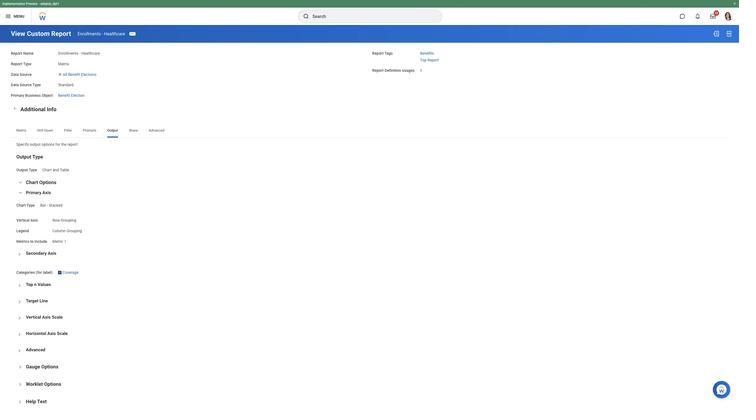 Task type: locate. For each thing, give the bounding box(es) containing it.
chevron down image
[[13, 105, 17, 112], [18, 299, 22, 306], [18, 315, 22, 322]]

0 vertical spatial top
[[420, 58, 427, 62]]

chevron down image for target line
[[18, 299, 22, 306]]

secondary axis button
[[26, 251, 56, 256]]

include
[[35, 240, 47, 244]]

data source type element
[[58, 80, 74, 88]]

1 vertical spatial advanced
[[26, 348, 45, 353]]

chevron down image up chart type
[[17, 191, 24, 195]]

1 vertical spatial matrix
[[16, 128, 26, 133]]

2 vertical spatial chart
[[16, 204, 26, 208]]

1 horizontal spatial top
[[420, 58, 427, 62]]

enrollments up report name element
[[78, 31, 101, 36]]

output down "output type" button
[[16, 168, 28, 172]]

- inside report name element
[[79, 51, 80, 56]]

object
[[42, 93, 53, 98]]

data source
[[11, 72, 32, 77]]

vertical inside primary axis "group"
[[16, 218, 29, 223]]

additional info button
[[20, 106, 56, 113]]

report
[[67, 142, 78, 147]]

chevron down image left horizontal
[[18, 332, 22, 338]]

chevron down image left help
[[18, 399, 22, 406]]

report for report definition usages
[[372, 68, 384, 73]]

chart inside "element"
[[42, 168, 52, 172]]

primary down chart options
[[26, 190, 41, 196]]

1 vertical spatial vertical
[[26, 315, 41, 320]]

0 vertical spatial healthcare
[[104, 31, 125, 36]]

0 horizontal spatial primary
[[11, 93, 24, 98]]

axis for horizontal axis scale
[[47, 331, 56, 337]]

chart options group
[[16, 180, 723, 358]]

chart and table
[[42, 168, 69, 172]]

drill
[[37, 128, 43, 133]]

enrollments - healthcare for enrollments - healthcare link
[[78, 31, 125, 36]]

options right worklet
[[44, 382, 61, 388]]

categories (for label) image
[[58, 271, 61, 275]]

type for bar - stacked
[[27, 204, 35, 208]]

report definition usages
[[372, 68, 415, 73]]

advanced right share
[[149, 128, 164, 133]]

chart for chart type
[[16, 204, 26, 208]]

categories (for label)
[[16, 271, 53, 275]]

chart and table element
[[42, 167, 69, 172]]

1 horizontal spatial advanced
[[149, 128, 164, 133]]

chevron down image for help text
[[18, 399, 22, 406]]

primary down data source type
[[11, 93, 24, 98]]

tab list
[[11, 125, 728, 138]]

worklet options button
[[26, 382, 61, 388]]

1 vertical spatial scale
[[57, 331, 68, 337]]

grouping for row grouping
[[61, 218, 76, 223]]

1 data from the top
[[11, 72, 19, 77]]

business
[[25, 93, 41, 98]]

data source image
[[58, 72, 62, 77]]

enrollments inside report name element
[[58, 51, 78, 56]]

0 vertical spatial data
[[11, 72, 19, 77]]

options right gauge
[[41, 364, 58, 370]]

report for report name
[[11, 51, 22, 56]]

source
[[20, 72, 32, 77], [20, 83, 32, 87]]

benefits
[[420, 51, 434, 56]]

1 horizontal spatial primary
[[26, 190, 41, 196]]

chart type
[[16, 204, 35, 208]]

chevron down image left chart options
[[17, 181, 24, 185]]

options up primary axis
[[39, 180, 56, 186]]

axis up horizontal axis scale
[[42, 315, 51, 320]]

matrix up specify
[[16, 128, 26, 133]]

0 vertical spatial output
[[107, 128, 118, 133]]

advanced
[[149, 128, 164, 133], [26, 348, 45, 353]]

report name
[[11, 51, 33, 56]]

chevron down image
[[17, 181, 24, 185], [17, 191, 24, 195], [18, 251, 22, 258], [18, 283, 22, 289], [18, 332, 22, 338], [18, 348, 22, 355], [18, 364, 22, 371], [18, 382, 22, 388], [18, 399, 22, 406]]

scale down the vertical axis scale button
[[57, 331, 68, 337]]

target line
[[26, 299, 48, 304]]

0 vertical spatial source
[[20, 72, 32, 77]]

filter
[[64, 128, 72, 133]]

1 vertical spatial data
[[11, 83, 19, 87]]

report up report type on the left top of the page
[[11, 51, 22, 56]]

grouping
[[61, 218, 76, 223], [67, 229, 82, 233]]

help text button
[[26, 399, 47, 405]]

vertical down target
[[26, 315, 41, 320]]

advanced button
[[26, 348, 45, 353]]

chevron down image down metrics
[[18, 251, 22, 258]]

close environment banner image
[[733, 2, 736, 5]]

2 vertical spatial chevron down image
[[18, 315, 22, 322]]

1 horizontal spatial healthcare
[[104, 31, 125, 36]]

benefit right all
[[68, 72, 80, 77]]

output left share
[[107, 128, 118, 133]]

report
[[51, 30, 71, 38], [11, 51, 22, 56], [372, 51, 384, 56], [428, 58, 439, 62], [11, 62, 22, 66], [372, 68, 384, 73]]

0 horizontal spatial healthcare
[[81, 51, 100, 56]]

output
[[107, 128, 118, 133], [16, 154, 31, 160], [16, 168, 28, 172]]

vertical up legend
[[16, 218, 29, 223]]

drill down
[[37, 128, 53, 133]]

down
[[44, 128, 53, 133]]

all
[[63, 72, 67, 77]]

chevron down image for vertical axis scale
[[18, 315, 22, 322]]

1 vertical spatial enrollments - healthcare
[[58, 51, 100, 56]]

data for data source type
[[11, 83, 19, 87]]

axis down metric
[[48, 251, 56, 256]]

1 vertical spatial output
[[16, 154, 31, 160]]

output type down "output type" button
[[16, 168, 37, 172]]

grouping down row grouping
[[67, 229, 82, 233]]

type down "output type" button
[[29, 168, 37, 172]]

report up data source
[[11, 62, 22, 66]]

column grouping
[[52, 229, 82, 233]]

chevron down image left target
[[18, 299, 22, 306]]

type down name
[[23, 62, 31, 66]]

benefit
[[68, 72, 80, 77], [58, 93, 70, 98]]

0 horizontal spatial chart
[[16, 204, 26, 208]]

chart inside primary axis "group"
[[16, 204, 26, 208]]

chevron down image left vertical axis scale
[[18, 315, 22, 322]]

gauge options
[[26, 364, 58, 370]]

top
[[420, 58, 427, 62], [26, 282, 33, 288]]

data down report type on the left top of the page
[[11, 72, 19, 77]]

vertical for vertical axis
[[16, 218, 29, 223]]

output type down output
[[16, 154, 43, 160]]

0 vertical spatial matrix
[[58, 62, 69, 66]]

output down specify
[[16, 154, 31, 160]]

1 vertical spatial primary
[[26, 190, 41, 196]]

text
[[37, 399, 47, 405]]

2 source from the top
[[20, 83, 32, 87]]

scale up horizontal axis scale
[[52, 315, 63, 320]]

stacked
[[49, 204, 63, 208]]

healthcare for report name element
[[81, 51, 100, 56]]

5 button
[[420, 68, 423, 73]]

report left definition
[[372, 68, 384, 73]]

axis down the chart options button
[[42, 190, 51, 196]]

coverage link
[[63, 270, 79, 275]]

0 vertical spatial advanced
[[149, 128, 164, 133]]

chevron down image left worklet
[[18, 382, 22, 388]]

axis right horizontal
[[47, 331, 56, 337]]

to
[[30, 240, 34, 244]]

enrollments - healthcare
[[78, 31, 125, 36], [58, 51, 100, 56]]

chevron down image for gauge options
[[18, 364, 22, 371]]

primary inside "group"
[[26, 190, 41, 196]]

chevron down image left gauge
[[18, 364, 22, 371]]

metric 1 element
[[52, 238, 66, 244]]

metrics
[[16, 240, 29, 244]]

0 vertical spatial scale
[[52, 315, 63, 320]]

top inside chart options group
[[26, 282, 33, 288]]

n
[[34, 282, 37, 288]]

source for data source type
[[20, 83, 32, 87]]

1 vertical spatial grouping
[[67, 229, 82, 233]]

0 vertical spatial grouping
[[61, 218, 76, 223]]

chart
[[42, 168, 52, 172], [26, 180, 38, 186], [16, 204, 26, 208]]

type
[[23, 62, 31, 66], [33, 83, 41, 87], [32, 154, 43, 160], [29, 168, 37, 172], [27, 204, 35, 208]]

0 vertical spatial enrollments
[[78, 31, 101, 36]]

view
[[11, 30, 25, 38]]

chevron down image for advanced
[[18, 348, 22, 355]]

1 source from the top
[[20, 72, 32, 77]]

0 horizontal spatial advanced
[[26, 348, 45, 353]]

2 vertical spatial options
[[44, 382, 61, 388]]

export to excel image
[[713, 31, 720, 37]]

options
[[42, 142, 54, 147]]

grouping up column grouping element
[[61, 218, 76, 223]]

enrollments - healthcare for report name element
[[58, 51, 100, 56]]

type left bar
[[27, 204, 35, 208]]

source up data source type
[[20, 72, 32, 77]]

0 vertical spatial primary
[[11, 93, 24, 98]]

chart up vertical axis
[[16, 204, 26, 208]]

the
[[61, 142, 66, 147]]

all benefit elections
[[63, 72, 96, 77]]

gauge
[[26, 364, 40, 370]]

chevron down image down 'categories'
[[18, 283, 22, 289]]

chevron down image left advanced button
[[18, 348, 22, 355]]

enrollments
[[78, 31, 101, 36], [58, 51, 78, 56]]

report name element
[[58, 48, 100, 56]]

chart left the and
[[42, 168, 52, 172]]

column grouping element
[[52, 228, 82, 233]]

1 vertical spatial options
[[41, 364, 58, 370]]

1 vertical spatial top
[[26, 282, 33, 288]]

benefits link
[[420, 50, 434, 56]]

healthcare inside report name element
[[81, 51, 100, 56]]

report left tags
[[372, 51, 384, 56]]

1 vertical spatial output type
[[16, 168, 37, 172]]

1 vertical spatial source
[[20, 83, 32, 87]]

benefit down standard
[[58, 93, 70, 98]]

(for
[[36, 271, 42, 275]]

enrollments for report name element
[[58, 51, 78, 56]]

-
[[38, 2, 40, 6], [102, 31, 103, 36], [79, 51, 80, 56], [47, 204, 48, 208]]

0 horizontal spatial matrix
[[16, 128, 26, 133]]

tab list containing matrix
[[11, 125, 728, 138]]

type inside primary axis "group"
[[27, 204, 35, 208]]

type up "business"
[[33, 83, 41, 87]]

worklet options
[[26, 382, 61, 388]]

scale for horizontal axis scale
[[57, 331, 68, 337]]

name
[[23, 51, 33, 56]]

1 horizontal spatial chart
[[26, 180, 38, 186]]

options inside group
[[39, 180, 56, 186]]

1 vertical spatial benefit
[[58, 93, 70, 98]]

healthcare for enrollments - healthcare link
[[104, 31, 125, 36]]

0 vertical spatial enrollments - healthcare
[[78, 31, 125, 36]]

chevron down image inside primary axis "group"
[[17, 191, 24, 195]]

chart up primary axis
[[26, 180, 38, 186]]

1 vertical spatial chart
[[26, 180, 38, 186]]

values
[[38, 282, 51, 288]]

secondary axis
[[26, 251, 56, 256]]

additional
[[20, 106, 45, 113]]

data down data source
[[11, 83, 19, 87]]

preview
[[26, 2, 38, 6]]

2 output type from the top
[[16, 168, 37, 172]]

0 vertical spatial chevron down image
[[13, 105, 17, 112]]

vertical
[[16, 218, 29, 223], [26, 315, 41, 320]]

report right custom
[[51, 30, 71, 38]]

source down data source
[[20, 83, 32, 87]]

2 horizontal spatial chart
[[42, 168, 52, 172]]

top left n
[[26, 282, 33, 288]]

enrollments up matrix element
[[58, 51, 78, 56]]

output type group
[[16, 154, 723, 173]]

1 vertical spatial healthcare
[[81, 51, 100, 56]]

axis down chart type
[[30, 218, 38, 223]]

report down benefits
[[428, 58, 439, 62]]

and
[[53, 168, 59, 172]]

- for bar - stacked element
[[47, 204, 48, 208]]

- inside primary axis "group"
[[47, 204, 48, 208]]

primary
[[11, 93, 24, 98], [26, 190, 41, 196]]

0 vertical spatial output type
[[16, 154, 43, 160]]

top down benefits
[[420, 58, 427, 62]]

data source type
[[11, 83, 41, 87]]

0 vertical spatial benefit
[[68, 72, 80, 77]]

33 button
[[707, 10, 719, 22]]

1 vertical spatial enrollments
[[58, 51, 78, 56]]

top inside top report link
[[420, 58, 427, 62]]

0 vertical spatial vertical
[[16, 218, 29, 223]]

top for top report
[[420, 58, 427, 62]]

notifications large image
[[695, 14, 701, 19]]

matrix up all
[[58, 62, 69, 66]]

1 vertical spatial chevron down image
[[18, 299, 22, 306]]

2 data from the top
[[11, 83, 19, 87]]

adeptai_dpt1
[[40, 2, 59, 6]]

usages
[[402, 68, 415, 73]]

0 horizontal spatial top
[[26, 282, 33, 288]]

chevron down image left additional
[[13, 105, 17, 112]]

0 vertical spatial chart
[[42, 168, 52, 172]]

election
[[71, 93, 85, 98]]

0 vertical spatial options
[[39, 180, 56, 186]]

advanced down horizontal
[[26, 348, 45, 353]]

view custom report
[[11, 30, 71, 38]]

output
[[30, 142, 41, 147]]



Task type: vqa. For each thing, say whether or not it's contained in the screenshot.
the Horizontal Axis Scale
yes



Task type: describe. For each thing, give the bounding box(es) containing it.
help
[[26, 399, 36, 405]]

chevron down image for primary axis
[[17, 191, 24, 195]]

type for matrix
[[23, 62, 31, 66]]

primary axis button
[[26, 190, 51, 196]]

enrollments for enrollments - healthcare link
[[78, 31, 101, 36]]

metrics to include
[[16, 240, 47, 244]]

label)
[[43, 271, 53, 275]]

2 vertical spatial output
[[16, 168, 28, 172]]

share
[[129, 128, 138, 133]]

legend
[[16, 229, 29, 233]]

row grouping element
[[52, 217, 76, 223]]

options for worklet options
[[44, 382, 61, 388]]

primary for primary axis
[[26, 190, 41, 196]]

5
[[420, 69, 422, 73]]

1 output type from the top
[[16, 154, 43, 160]]

bar
[[40, 204, 46, 208]]

vertical axis scale
[[26, 315, 63, 320]]

menu button
[[0, 8, 31, 25]]

data for data source
[[11, 72, 19, 77]]

chart for chart options
[[26, 180, 38, 186]]

menu banner
[[0, 0, 739, 25]]

items selected list
[[420, 50, 448, 63]]

row grouping
[[52, 218, 76, 223]]

top n values
[[26, 282, 51, 288]]

top for top n values
[[26, 282, 33, 288]]

- inside the 'menu' banner
[[38, 2, 40, 6]]

vertical axis
[[16, 218, 38, 223]]

elections
[[81, 72, 96, 77]]

advanced inside chart options group
[[26, 348, 45, 353]]

enrollments - healthcare link
[[78, 31, 125, 36]]

primary axis
[[26, 190, 51, 196]]

chart for chart and table
[[42, 168, 52, 172]]

definition
[[385, 68, 401, 73]]

report for report type
[[11, 62, 22, 66]]

horizontal axis scale
[[26, 331, 68, 337]]

menu
[[14, 14, 24, 18]]

profile logan mcneil image
[[724, 12, 733, 22]]

column
[[52, 229, 66, 233]]

output type button
[[16, 154, 43, 160]]

line
[[39, 299, 48, 304]]

tab list inside the view custom report main content
[[11, 125, 728, 138]]

categories
[[16, 271, 35, 275]]

horizontal
[[26, 331, 46, 337]]

table
[[60, 168, 69, 172]]

output inside tab list
[[107, 128, 118, 133]]

chevron down image for horizontal axis scale
[[18, 332, 22, 338]]

primary axis group
[[16, 190, 723, 245]]

chevron down image for worklet options
[[18, 382, 22, 388]]

- for enrollments - healthcare link
[[102, 31, 103, 36]]

33
[[715, 11, 718, 14]]

type down output
[[32, 154, 43, 160]]

chevron down image for additional info
[[13, 105, 17, 112]]

options for chart options
[[39, 180, 56, 186]]

custom
[[27, 30, 50, 38]]

specify output options for the report
[[16, 142, 78, 147]]

options for gauge options
[[41, 364, 58, 370]]

top report
[[420, 58, 439, 62]]

chevron down image for secondary axis
[[18, 251, 22, 258]]

benefit election link
[[58, 92, 85, 98]]

1 horizontal spatial matrix
[[58, 62, 69, 66]]

secondary
[[26, 251, 47, 256]]

vertical for vertical axis scale
[[26, 315, 41, 320]]

bar - stacked
[[40, 204, 63, 208]]

chart options button
[[26, 180, 56, 186]]

metric 1
[[52, 240, 66, 244]]

info
[[47, 106, 56, 113]]

inbox large image
[[710, 14, 716, 19]]

additional info
[[20, 106, 56, 113]]

standard
[[58, 83, 74, 87]]

scale for vertical axis scale
[[52, 315, 63, 320]]

view printable version (pdf) image
[[726, 31, 733, 37]]

axis for vertical axis scale
[[42, 315, 51, 320]]

report for report tags
[[372, 51, 384, 56]]

horizontal axis scale button
[[26, 331, 68, 337]]

grouping for column grouping
[[67, 229, 82, 233]]

primary for primary business object
[[11, 93, 24, 98]]

top report link
[[420, 57, 439, 62]]

report type
[[11, 62, 31, 66]]

implementation
[[2, 2, 25, 6]]

row
[[52, 218, 60, 223]]

specify
[[16, 142, 29, 147]]

axis for secondary axis
[[48, 251, 56, 256]]

Search Workday  search field
[[313, 10, 431, 22]]

prompts
[[83, 128, 96, 133]]

vertical axis scale button
[[26, 315, 63, 320]]

benefit inside all benefit elections link
[[68, 72, 80, 77]]

primary business object
[[11, 93, 53, 98]]

view custom report main content
[[0, 25, 739, 408]]

coverage
[[63, 271, 79, 275]]

bar - stacked element
[[40, 202, 63, 208]]

- for report name element
[[79, 51, 80, 56]]

all benefit elections link
[[63, 71, 96, 77]]

worklet
[[26, 382, 43, 388]]

matrix element
[[58, 61, 69, 66]]

report tags
[[372, 51, 393, 56]]

implementation preview -   adeptai_dpt1
[[2, 2, 59, 6]]

source for data source
[[20, 72, 32, 77]]

report inside items selected list
[[428, 58, 439, 62]]

help text
[[26, 399, 47, 405]]

type for chart and table
[[29, 168, 37, 172]]

gauge options button
[[26, 364, 58, 370]]

target line button
[[26, 299, 48, 304]]

search image
[[303, 13, 309, 20]]

target
[[26, 299, 38, 304]]

chevron down image for top n values
[[18, 283, 22, 289]]

benefit election
[[58, 93, 85, 98]]

chevron down image for chart options
[[17, 181, 24, 185]]

benefit inside benefit election link
[[58, 93, 70, 98]]

for
[[55, 142, 60, 147]]

top n values button
[[26, 282, 51, 288]]

chart options
[[26, 180, 56, 186]]

justify image
[[5, 13, 11, 20]]

1
[[64, 240, 66, 244]]

axis for primary axis
[[42, 190, 51, 196]]

metric
[[52, 240, 63, 244]]

axis for vertical axis
[[30, 218, 38, 223]]



